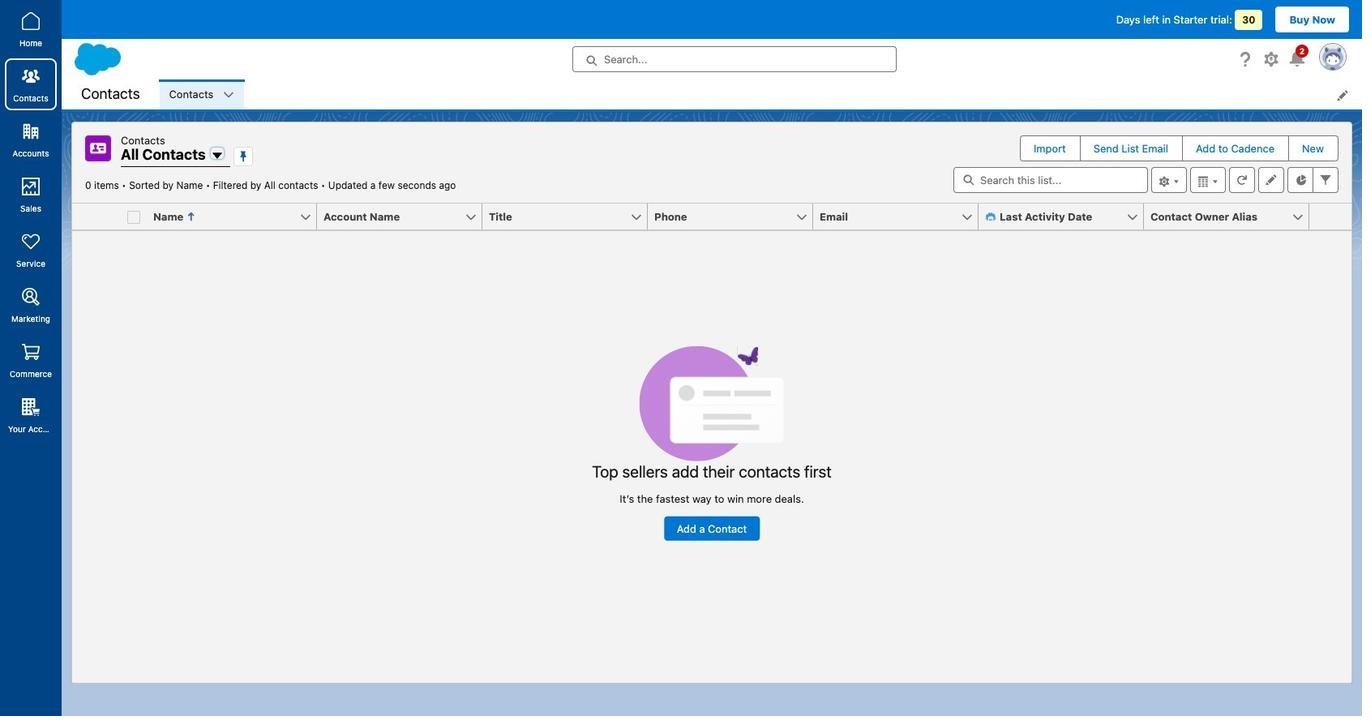 Task type: vqa. For each thing, say whether or not it's contained in the screenshot.
first Select an Option text field from the left
no



Task type: describe. For each thing, give the bounding box(es) containing it.
name element
[[147, 204, 327, 230]]

cell inside all contacts|contacts|list view element
[[121, 204, 147, 230]]

account name element
[[317, 204, 492, 230]]

action element
[[1310, 204, 1352, 230]]

email element
[[814, 204, 989, 230]]

item number image
[[72, 204, 121, 230]]

item number element
[[72, 204, 121, 230]]



Task type: locate. For each thing, give the bounding box(es) containing it.
status
[[592, 346, 832, 541]]

text default image
[[986, 211, 997, 222]]

title element
[[483, 204, 658, 230]]

all contacts|contacts|list view element
[[71, 122, 1353, 684]]

phone element
[[648, 204, 823, 230]]

Search All Contacts list view. search field
[[954, 167, 1149, 193]]

list item
[[160, 79, 244, 110]]

list
[[160, 79, 1363, 110]]

contact owner alias element
[[1145, 204, 1320, 230]]

cell
[[121, 204, 147, 230]]

last activity date element
[[979, 204, 1154, 230]]

action image
[[1310, 204, 1352, 230]]

text default image
[[223, 90, 235, 101]]

all contacts status
[[85, 179, 328, 191]]



